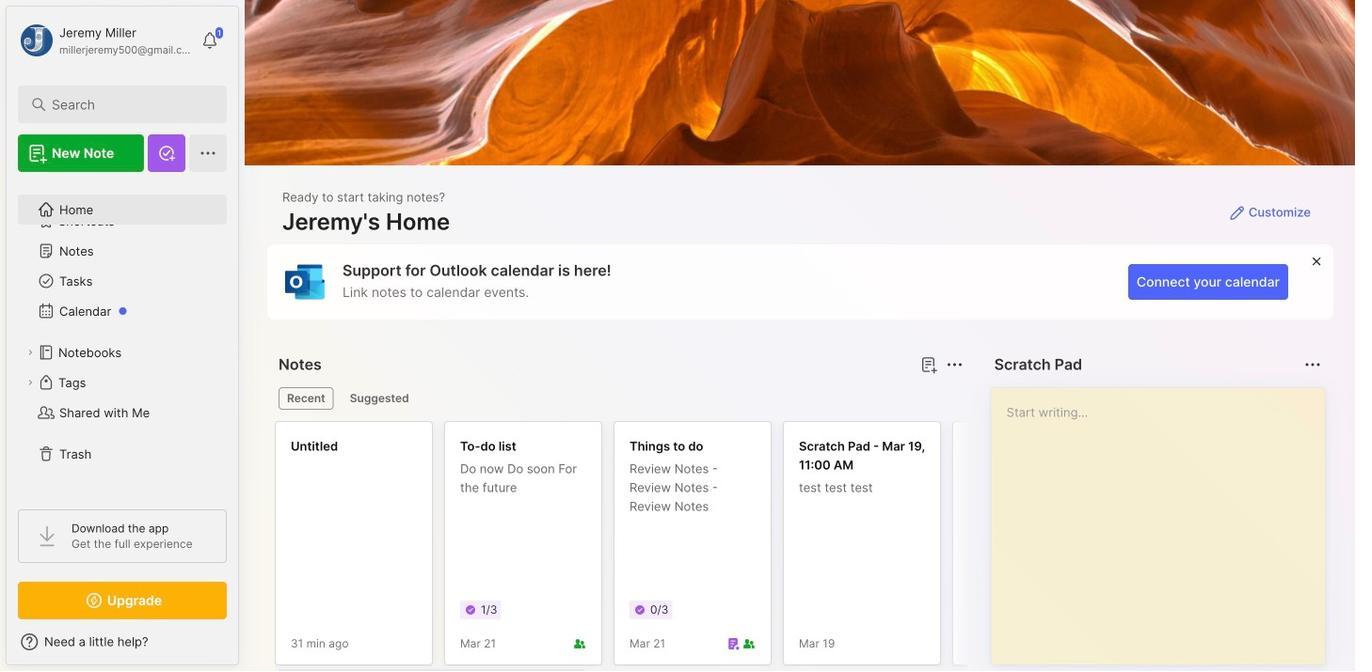 Task type: locate. For each thing, give the bounding box(es) containing it.
tab list
[[279, 388, 961, 410]]

More actions field
[[1300, 352, 1326, 378]]

WHAT'S NEW field
[[7, 628, 238, 658]]

expand tags image
[[24, 377, 36, 389]]

more actions image
[[1302, 354, 1324, 376]]

Start writing… text field
[[1007, 389, 1324, 650]]

none search field inside main element
[[52, 93, 202, 116]]

row group
[[275, 422, 1355, 672]]

tree
[[7, 184, 238, 493]]

0 horizontal spatial tab
[[279, 388, 334, 410]]

tab
[[279, 388, 334, 410], [341, 388, 418, 410]]

None search field
[[52, 93, 202, 116]]

1 horizontal spatial tab
[[341, 388, 418, 410]]

Search text field
[[52, 96, 202, 114]]



Task type: vqa. For each thing, say whether or not it's contained in the screenshot.
second tab from the left
yes



Task type: describe. For each thing, give the bounding box(es) containing it.
tree inside main element
[[7, 184, 238, 493]]

click to collapse image
[[238, 637, 252, 660]]

1 tab from the left
[[279, 388, 334, 410]]

expand notebooks image
[[24, 347, 36, 359]]

Account field
[[18, 22, 192, 59]]

2 tab from the left
[[341, 388, 418, 410]]

main element
[[0, 0, 245, 672]]



